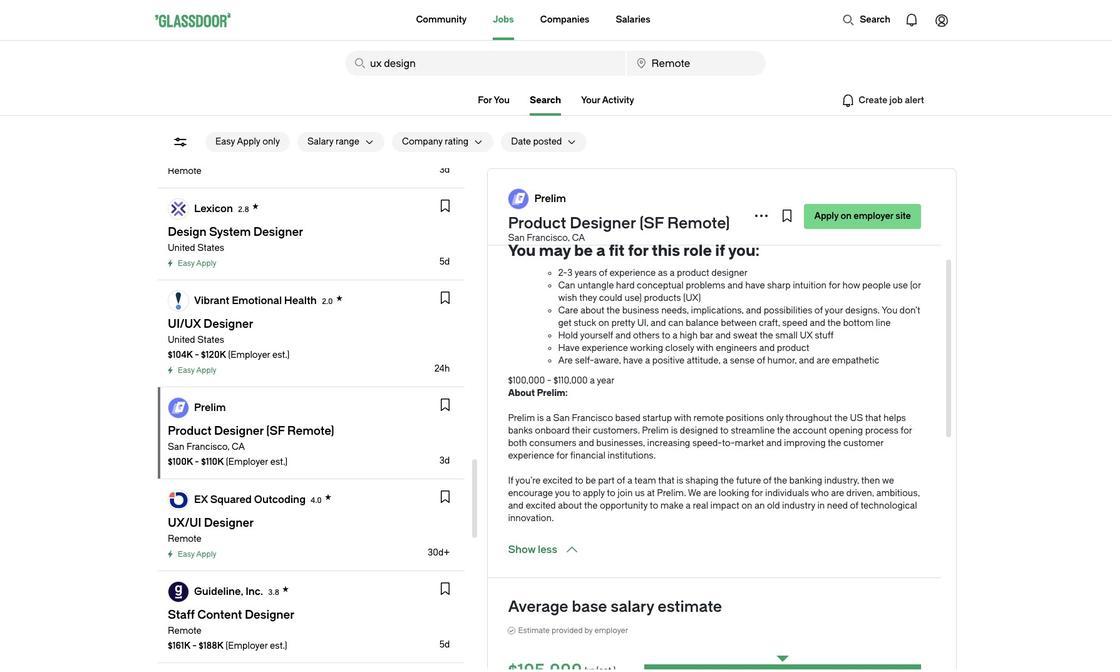 Task type: describe. For each thing, give the bounding box(es) containing it.
states for united states
[[197, 243, 224, 254]]

san inside prelim is a san francisco based startup with remote positions only throughout the us that helps banks onboard their customers. prelim is designed to streamline the account opening process for both consumers and businesses, increasing speed-to-market and improving the customer experience for financial institutions.
[[553, 413, 570, 424]]

are inside the 2-3 years of experience as a product designer can untangle hard conceptual problems and have sharp intuition for how people use (or wish they could use) products (ux) care about the business needs, implications, and possibilities of your designs. you don't get stuck on pretty ui, and can balance between craft, speed and the bottom line hold yourself and others to a high bar and sweat the small ux stuff have experience working closely with engineers and product are self-aware, have a positive attitude, a sense of humor, and are empathetic
[[817, 356, 830, 366]]

kinds
[[696, 223, 718, 234]]

your activity
[[581, 95, 634, 106]]

easy down united states
[[178, 259, 195, 268]]

to down apply on employer site
[[875, 223, 883, 234]]

0 horizontal spatial are
[[703, 489, 717, 499]]

you inside the 2-3 years of experience as a product designer can untangle hard conceptual problems and have sharp intuition for how people use (or wish they could use) products (ux) care about the business needs, implications, and possibilities of your designs. you don't get stuck on pretty ui, and can balance between craft, speed and the bottom line hold yourself and others to a high bar and sweat the small ux stuff have experience working closely with engineers and product are self-aware, have a positive attitude, a sense of humor, and are empathetic
[[882, 306, 898, 316]]

the down your
[[828, 318, 841, 329]]

francisco, inside san francisco, ca $100k - $110k (employer est.)
[[187, 442, 230, 453]]

est.) inside united states $104k - $120k (employer est.)
[[272, 350, 290, 361]]

bottom
[[843, 318, 874, 329]]

about inside if you're excited to be part of a team that is shaping the future of the banking industry, then we encourage you to apply to join us at prelim. we are looking for individuals who are driven, ambitious, and excited about the opportunity to make a real impact on an old industry in need of technological innovation.
[[558, 501, 582, 512]]

consumers for to
[[780, 223, 827, 234]]

for inside the 2-3 years of experience as a product designer can untangle hard conceptual problems and have sharp intuition for how people use (or wish they could use) products (ux) care about the business needs, implications, and possibilities of your designs. you don't get stuck on pretty ui, and can balance between craft, speed and the bottom line hold yourself and others to a high bar and sweat the small ux stuff have experience working closely with engineers and product are self-aware, have a positive attitude, a sense of humor, and are empathetic
[[829, 281, 841, 291]]

that inside if you're excited to be part of a team that is shaping the future of the banking industry, then we encourage you to apply to join us at prelim. we are looking for individuals who are driven, ambitious, and excited about the opportunity to make a real impact on an old industry in need of technological innovation.
[[658, 476, 675, 487]]

if you're excited to be part of a team that is shaping the future of the banking industry, then we encourage you to apply to join us at prelim. we are looking for individuals who are driven, ambitious, and excited about the opportunity to make a real impact on an old industry in need of technological innovation.
[[508, 476, 920, 524]]

companies
[[540, 14, 590, 25]]

san inside product designer (sf remote) san francisco, ca
[[508, 233, 525, 244]]

throughout
[[786, 413, 832, 424]]

an
[[755, 501, 765, 512]]

- inside remote $161k - $188k (employer est.)
[[192, 641, 197, 652]]

pixel-
[[589, 185, 612, 196]]

1 vertical spatial product
[[777, 343, 810, 354]]

24h
[[434, 364, 450, 375]]

1 vertical spatial is
[[671, 426, 678, 437]]

of up the "join"
[[617, 476, 625, 487]]

none field 'search keyword'
[[345, 51, 625, 76]]

the down apply
[[584, 501, 598, 512]]

a left the year
[[590, 376, 595, 386]]

positions
[[726, 413, 764, 424]]

and right bar
[[716, 331, 731, 341]]

2-
[[558, 268, 568, 279]]

impact
[[711, 501, 740, 512]]

to down the part
[[607, 489, 616, 499]]

(or
[[910, 281, 921, 291]]

ux inside create pixel-perfect visual designs (ui) understand and break down user flows and complex concepts create design assets, branding, and ux writing be working directly with different kinds of users, from consumers to bankers to lenders
[[708, 210, 721, 221]]

0 vertical spatial experience
[[610, 268, 656, 279]]

a left the positive
[[645, 356, 650, 366]]

branding,
[[650, 210, 688, 221]]

1 3d from the top
[[439, 165, 450, 175]]

2 easy apply from the top
[[178, 366, 217, 375]]

driven,
[[847, 489, 874, 499]]

inc.
[[246, 586, 263, 598]]

future
[[736, 476, 761, 487]]

Search keyword field
[[345, 51, 625, 76]]

bar
[[700, 331, 713, 341]]

then
[[862, 476, 880, 487]]

2-3 years of experience as a product designer can untangle hard conceptual problems and have sharp intuition for how people use (or wish they could use) products (ux) care about the business needs, implications, and possibilities of your designs. you don't get stuck on pretty ui, and can balance between craft, speed and the bottom line hold yourself and others to a high bar and sweat the small ux stuff have experience working closely with engineers and product are self-aware, have a positive attitude, a sense of humor, and are empathetic
[[558, 268, 921, 366]]

ui,
[[637, 318, 649, 329]]

how
[[843, 281, 860, 291]]

$110,000
[[554, 376, 588, 386]]

1 vertical spatial employer
[[595, 627, 628, 636]]

businesses,
[[596, 438, 645, 449]]

$100k
[[168, 457, 193, 468]]

date posted
[[511, 137, 562, 147]]

line
[[876, 318, 891, 329]]

with inside prelim is a san francisco based startup with remote positions only throughout the us that helps banks onboard their customers. prelim is designed to streamline the account opening process for both consumers and businesses, increasing speed-to-market and improving the customer experience for financial institutions.
[[674, 413, 692, 424]]

the down could
[[607, 306, 620, 316]]

perfect
[[612, 185, 642, 196]]

by
[[585, 627, 593, 636]]

ca inside san francisco, ca $100k - $110k (employer est.)
[[232, 442, 245, 453]]

can
[[668, 318, 684, 329]]

prelim up san francisco, ca $100k - $110k (employer est.)
[[194, 402, 226, 414]]

banks
[[508, 426, 533, 437]]

encourage
[[508, 489, 553, 499]]

provided
[[552, 627, 583, 636]]

1 create from the top
[[558, 185, 586, 196]]

easy down $104k
[[178, 366, 195, 375]]

employer inside button
[[854, 211, 894, 222]]

customer
[[844, 438, 884, 449]]

the up opening
[[835, 413, 848, 424]]

balance
[[686, 318, 719, 329]]

- up prelim:
[[547, 376, 551, 386]]

a left fit
[[596, 242, 606, 260]]

writing
[[723, 210, 751, 221]]

and down perfect
[[609, 198, 625, 209]]

experience inside prelim is a san francisco based startup with remote positions only throughout the us that helps banks onboard their customers. prelim is designed to streamline the account opening process for both consumers and businesses, increasing speed-to-market and improving the customer experience for financial institutions.
[[508, 451, 554, 462]]

industry,
[[825, 476, 859, 487]]

consumers for and
[[529, 438, 577, 449]]

ex squared outcoding logo image
[[168, 490, 189, 510]]

their
[[572, 426, 591, 437]]

est.) inside remote $161k - $188k (employer est.)
[[270, 641, 287, 652]]

may
[[539, 242, 571, 260]]

customers.
[[593, 426, 640, 437]]

with inside create pixel-perfect visual designs (ui) understand and break down user flows and complex concepts create design assets, branding, and ux writing be working directly with different kinds of users, from consumers to bankers to lenders
[[639, 223, 657, 234]]

the up "looking" in the right of the page
[[721, 476, 734, 487]]

sense
[[730, 356, 755, 366]]

states for united states $104k - $120k (employer est.)
[[197, 335, 224, 346]]

salary range
[[308, 137, 359, 147]]

and inside if you're excited to be part of a team that is shaping the future of the banking industry, then we encourage you to apply to join us at prelim. we are looking for individuals who are driven, ambitious, and excited about the opportunity to make a real impact on an old industry in need of technological innovation.
[[508, 501, 524, 512]]

the down the craft,
[[760, 331, 773, 341]]

to down at in the bottom of the page
[[650, 501, 658, 512]]

guideline, inc. logo image
[[168, 582, 189, 603]]

based
[[615, 413, 641, 424]]

to right you
[[572, 489, 581, 499]]

the up improving
[[777, 426, 791, 437]]

easy inside button
[[215, 137, 235, 147]]

apply inside easy apply only button
[[237, 137, 260, 147]]

30d+
[[428, 548, 450, 559]]

and up writing at the right of page
[[722, 198, 737, 209]]

we
[[882, 476, 894, 487]]

to-
[[722, 438, 735, 449]]

your activity link
[[581, 95, 634, 106]]

a left real
[[686, 501, 691, 512]]

remote
[[694, 413, 724, 424]]

for left financial
[[557, 451, 568, 462]]

remote)
[[667, 215, 730, 232]]

this
[[652, 242, 680, 260]]

and up stuff
[[810, 318, 826, 329]]

a down "engineers"
[[723, 356, 728, 366]]

stuff
[[815, 331, 834, 341]]

show less
[[508, 544, 557, 556]]

intuition
[[793, 281, 827, 291]]

for you link
[[478, 95, 510, 106]]

a inside prelim is a san francisco based startup with remote positions only throughout the us that helps banks onboard their customers. prelim is designed to streamline the account opening process for both consumers and businesses, increasing speed-to-market and improving the customer experience for financial institutions.
[[546, 413, 551, 424]]

apply inside apply on employer site button
[[814, 211, 839, 222]]

date posted button
[[501, 132, 562, 152]]

easy apply for lexicon
[[178, 259, 217, 268]]

high
[[680, 331, 698, 341]]

hold
[[558, 331, 578, 341]]

craft,
[[759, 318, 780, 329]]

5d for guideline, inc.
[[439, 640, 450, 651]]

aware,
[[594, 356, 621, 366]]

of right sense
[[757, 356, 765, 366]]

the down opening
[[828, 438, 841, 449]]

none field search location
[[627, 51, 766, 76]]

you
[[555, 489, 570, 499]]

and right ui, on the right top of the page
[[651, 318, 666, 329]]

of right future
[[763, 476, 772, 487]]

a up the "join"
[[628, 476, 633, 487]]

product designer (sf remote) san francisco, ca
[[508, 215, 730, 244]]

(employer inside united states $104k - $120k (employer est.)
[[228, 350, 270, 361]]

product
[[508, 215, 566, 232]]

(employer inside san francisco, ca $100k - $110k (employer est.)
[[226, 457, 268, 468]]

for down helps
[[901, 426, 912, 437]]

from
[[758, 223, 778, 234]]

old
[[767, 501, 780, 512]]

prelim:
[[537, 388, 568, 399]]

guideline, inc.
[[194, 586, 263, 598]]

$104k
[[168, 350, 193, 361]]

you:
[[728, 242, 760, 260]]

salary
[[308, 137, 334, 147]]

rating
[[445, 137, 469, 147]]

5d for lexicon
[[439, 257, 450, 267]]

2.0
[[322, 297, 333, 306]]

banking
[[790, 476, 822, 487]]

on inside button
[[841, 211, 852, 222]]

speed
[[782, 318, 808, 329]]

shaping
[[686, 476, 719, 487]]

ux inside the 2-3 years of experience as a product designer can untangle hard conceptual problems and have sharp intuition for how people use (or wish they could use) products (ux) care about the business needs, implications, and possibilities of your designs. you don't get stuck on pretty ui, and can balance between craft, speed and the bottom line hold yourself and others to a high bar and sweat the small ux stuff have experience working closely with engineers and product are self-aware, have a positive attitude, a sense of humor, and are empathetic
[[800, 331, 813, 341]]

3.8
[[268, 588, 279, 597]]

use)
[[625, 293, 642, 304]]

2 create from the top
[[558, 210, 586, 221]]

0 vertical spatial is
[[537, 413, 544, 424]]

understand
[[558, 198, 607, 209]]

salaries link
[[616, 0, 651, 40]]



Task type: vqa. For each thing, say whether or not it's contained in the screenshot.
1st Ais Inc Logo
no



Task type: locate. For each thing, give the bounding box(es) containing it.
1 vertical spatial remote
[[168, 534, 202, 545]]

0 vertical spatial consumers
[[780, 223, 827, 234]]

companies link
[[540, 0, 590, 40]]

united down lexicon logo at top
[[168, 243, 195, 254]]

2 vertical spatial experience
[[508, 451, 554, 462]]

1 horizontal spatial ux
[[800, 331, 813, 341]]

0 vertical spatial francisco,
[[527, 233, 570, 244]]

experience down both
[[508, 451, 554, 462]]

san inside san francisco, ca $100k - $110k (employer est.)
[[168, 442, 184, 453]]

have left sharp
[[745, 281, 765, 291]]

1 vertical spatial prelim logo image
[[168, 398, 189, 418]]

lexicon logo image
[[168, 199, 189, 219]]

1 vertical spatial states
[[197, 335, 224, 346]]

2 horizontal spatial are
[[831, 489, 845, 499]]

a down can
[[673, 331, 678, 341]]

lexicon
[[194, 203, 233, 215]]

1 states from the top
[[197, 243, 224, 254]]

1 horizontal spatial ca
[[572, 233, 585, 244]]

1 vertical spatial ux
[[800, 331, 813, 341]]

for left how
[[829, 281, 841, 291]]

united
[[168, 243, 195, 254], [168, 335, 195, 346]]

possibilities
[[764, 306, 813, 316]]

1 horizontal spatial francisco,
[[527, 233, 570, 244]]

company
[[402, 137, 443, 147]]

1 vertical spatial create
[[558, 210, 586, 221]]

3 easy apply from the top
[[178, 551, 217, 559]]

real
[[693, 501, 708, 512]]

break
[[627, 198, 650, 209]]

product down small
[[777, 343, 810, 354]]

only up streamline
[[766, 413, 784, 424]]

1 vertical spatial 3d
[[439, 456, 450, 467]]

a right "as"
[[670, 268, 675, 279]]

between
[[721, 318, 757, 329]]

0 vertical spatial working
[[572, 223, 605, 234]]

1 vertical spatial easy apply
[[178, 366, 217, 375]]

with up attitude,
[[696, 343, 714, 354]]

that up prelim.
[[658, 476, 675, 487]]

0 vertical spatial on
[[841, 211, 852, 222]]

of inside create pixel-perfect visual designs (ui) understand and break down user flows and complex concepts create design assets, branding, and ux writing be working directly with different kinds of users, from consumers to bankers to lenders
[[720, 223, 728, 234]]

small
[[775, 331, 798, 341]]

1 horizontal spatial are
[[817, 356, 830, 366]]

with up designed
[[674, 413, 692, 424]]

as
[[658, 268, 668, 279]]

- right $104k
[[195, 350, 199, 361]]

flows
[[698, 198, 720, 209]]

1 easy apply from the top
[[178, 259, 217, 268]]

both
[[508, 438, 527, 449]]

francisco, inside product designer (sf remote) san francisco, ca
[[527, 233, 570, 244]]

1 vertical spatial you
[[508, 242, 536, 260]]

2 vertical spatial on
[[742, 501, 753, 512]]

1 horizontal spatial with
[[674, 413, 692, 424]]

complex
[[739, 198, 776, 209]]

untangle
[[578, 281, 614, 291]]

0 horizontal spatial working
[[572, 223, 605, 234]]

remote
[[168, 166, 202, 177], [168, 534, 202, 545], [168, 626, 202, 637]]

1 remote from the top
[[168, 166, 202, 177]]

to inside the 2-3 years of experience as a product designer can untangle hard conceptual problems and have sharp intuition for how people use (or wish they could use) products (ux) care about the business needs, implications, and possibilities of your designs. you don't get stuck on pretty ui, and can balance between craft, speed and the bottom line hold yourself and others to a high bar and sweat the small ux stuff have experience working closely with engineers and product are self-aware, have a positive attitude, a sense of humor, and are empathetic
[[662, 331, 670, 341]]

easy apply only
[[215, 137, 280, 147]]

to
[[829, 223, 838, 234], [875, 223, 883, 234], [662, 331, 670, 341], [720, 426, 729, 437], [575, 476, 584, 487], [572, 489, 581, 499], [607, 489, 616, 499], [650, 501, 658, 512]]

united for united states
[[168, 243, 195, 254]]

1 vertical spatial 5d
[[439, 640, 450, 651]]

emotional
[[232, 295, 282, 307]]

on
[[841, 211, 852, 222], [599, 318, 609, 329], [742, 501, 753, 512]]

innovation.
[[508, 514, 554, 524]]

1 vertical spatial on
[[599, 318, 609, 329]]

part
[[598, 476, 615, 487]]

implications,
[[691, 306, 744, 316]]

san up $100k
[[168, 442, 184, 453]]

2 horizontal spatial with
[[696, 343, 714, 354]]

and up kinds
[[690, 210, 706, 221]]

prelim up product
[[534, 193, 566, 205]]

0 horizontal spatial only
[[263, 137, 280, 147]]

0 vertical spatial excited
[[543, 476, 573, 487]]

your
[[581, 95, 600, 106]]

1 vertical spatial francisco,
[[187, 442, 230, 453]]

the up individuals at the right bottom of the page
[[774, 476, 787, 487]]

designed
[[680, 426, 718, 437]]

ca inside product designer (sf remote) san francisco, ca
[[572, 233, 585, 244]]

working
[[572, 223, 605, 234], [630, 343, 663, 354]]

consumers inside create pixel-perfect visual designs (ui) understand and break down user flows and complex concepts create design assets, branding, and ux writing be working directly with different kinds of users, from consumers to bankers to lenders
[[780, 223, 827, 234]]

only
[[263, 137, 280, 147], [766, 413, 784, 424]]

consumers inside prelim is a san francisco based startup with remote positions only throughout the us that helps banks onboard their customers. prelim is designed to streamline the account opening process for both consumers and businesses, increasing speed-to-market and improving the customer experience for financial institutions.
[[529, 438, 577, 449]]

2 horizontal spatial on
[[841, 211, 852, 222]]

1 horizontal spatial san
[[508, 233, 525, 244]]

concepts
[[778, 198, 817, 209]]

0 horizontal spatial ca
[[232, 442, 245, 453]]

1 vertical spatial about
[[558, 501, 582, 512]]

you right for
[[494, 95, 510, 106]]

1 vertical spatial united
[[168, 335, 195, 346]]

- inside united states $104k - $120k (employer est.)
[[195, 350, 199, 361]]

show less button
[[508, 543, 580, 558]]

1 vertical spatial consumers
[[529, 438, 577, 449]]

2 vertical spatial remote
[[168, 626, 202, 637]]

remote up $161k
[[168, 626, 202, 637]]

0 vertical spatial only
[[263, 137, 280, 147]]

be up apply
[[586, 476, 596, 487]]

3 remote from the top
[[168, 626, 202, 637]]

you
[[494, 95, 510, 106], [508, 242, 536, 260], [882, 306, 898, 316]]

1 vertical spatial experience
[[582, 343, 628, 354]]

0 vertical spatial ca
[[572, 233, 585, 244]]

0 horizontal spatial francisco,
[[187, 442, 230, 453]]

0 vertical spatial you
[[494, 95, 510, 106]]

0 vertical spatial employer
[[854, 211, 894, 222]]

(employer right $110k
[[226, 457, 268, 468]]

about inside the 2-3 years of experience as a product designer can untangle hard conceptual problems and have sharp intuition for how people use (or wish they could use) products (ux) care about the business needs, implications, and possibilities of your designs. you don't get stuck on pretty ui, and can balance between craft, speed and the bottom line hold yourself and others to a high bar and sweat the small ux stuff have experience working closely with engineers and product are self-aware, have a positive attitude, a sense of humor, and are empathetic
[[581, 306, 605, 316]]

use
[[893, 281, 908, 291]]

user
[[677, 198, 695, 209]]

francisco, down product
[[527, 233, 570, 244]]

care
[[558, 306, 578, 316]]

1 horizontal spatial have
[[745, 281, 765, 291]]

consumers down onboard
[[529, 438, 577, 449]]

1 none field from the left
[[345, 51, 625, 76]]

are
[[817, 356, 830, 366], [703, 489, 717, 499], [831, 489, 845, 499]]

experience up hard
[[610, 268, 656, 279]]

est.) down 3.8
[[270, 641, 287, 652]]

and
[[609, 198, 625, 209], [722, 198, 737, 209], [690, 210, 706, 221], [728, 281, 743, 291], [746, 306, 762, 316], [651, 318, 666, 329], [810, 318, 826, 329], [615, 331, 631, 341], [716, 331, 731, 341], [759, 343, 775, 354], [799, 356, 815, 366], [579, 438, 594, 449], [766, 438, 782, 449], [508, 501, 524, 512]]

opening
[[829, 426, 863, 437]]

working down others
[[630, 343, 663, 354]]

1 horizontal spatial product
[[777, 343, 810, 354]]

looking
[[719, 489, 749, 499]]

1 vertical spatial that
[[658, 476, 675, 487]]

san down product
[[508, 233, 525, 244]]

for
[[478, 95, 492, 106]]

remote down open filter menu "icon"
[[168, 166, 202, 177]]

about down you
[[558, 501, 582, 512]]

easy up guideline, inc. logo on the bottom of page
[[178, 551, 195, 559]]

2 vertical spatial you
[[882, 306, 898, 316]]

jobs
[[493, 14, 514, 25]]

with down 'assets,'
[[639, 223, 657, 234]]

0 horizontal spatial with
[[639, 223, 657, 234]]

1 vertical spatial ca
[[232, 442, 245, 453]]

2 vertical spatial (employer
[[226, 641, 268, 652]]

- left $110k
[[195, 457, 199, 468]]

site
[[896, 211, 911, 222]]

0 horizontal spatial have
[[623, 356, 643, 366]]

1 vertical spatial search
[[530, 95, 561, 106]]

0 horizontal spatial search
[[530, 95, 561, 106]]

0 vertical spatial san
[[508, 233, 525, 244]]

vibrant emotional health logo image
[[168, 291, 189, 311]]

the
[[607, 306, 620, 316], [828, 318, 841, 329], [760, 331, 773, 341], [835, 413, 848, 424], [777, 426, 791, 437], [828, 438, 841, 449], [721, 476, 734, 487], [774, 476, 787, 487], [584, 501, 598, 512]]

0 horizontal spatial prelim logo image
[[168, 398, 189, 418]]

2 horizontal spatial san
[[553, 413, 570, 424]]

improving
[[784, 438, 826, 449]]

(employer inside remote $161k - $188k (employer est.)
[[226, 641, 268, 652]]

1 vertical spatial be
[[586, 476, 596, 487]]

1 horizontal spatial that
[[865, 413, 882, 424]]

engineers
[[716, 343, 757, 354]]

0 horizontal spatial ux
[[708, 210, 721, 221]]

visual
[[644, 185, 668, 196]]

est.) inside san francisco, ca $100k - $110k (employer est.)
[[270, 457, 288, 468]]

is up prelim.
[[677, 476, 684, 487]]

0 vertical spatial product
[[677, 268, 710, 279]]

for inside if you're excited to be part of a team that is shaping the future of the banking industry, then we encourage you to apply to join us at prelim. we are looking for individuals who are driven, ambitious, and excited about the opportunity to make a real impact on an old industry in need of technological innovation.
[[752, 489, 763, 499]]

1 vertical spatial (employer
[[226, 457, 268, 468]]

(employer right $188k
[[226, 641, 268, 652]]

1 vertical spatial excited
[[526, 501, 556, 512]]

with inside the 2-3 years of experience as a product designer can untangle hard conceptual problems and have sharp intuition for how people use (or wish they could use) products (ux) care about the business needs, implications, and possibilities of your designs. you don't get stuck on pretty ui, and can balance between craft, speed and the bottom line hold yourself and others to a high bar and sweat the small ux stuff have experience working closely with engineers and product are self-aware, have a positive attitude, a sense of humor, and are empathetic
[[696, 343, 714, 354]]

yourself
[[580, 331, 613, 341]]

1 horizontal spatial only
[[766, 413, 784, 424]]

None field
[[345, 51, 625, 76], [627, 51, 766, 76]]

pretty
[[612, 318, 635, 329]]

0 vertical spatial united
[[168, 243, 195, 254]]

about
[[508, 388, 535, 399]]

2 3d from the top
[[439, 456, 450, 467]]

about prelim:
[[508, 388, 568, 399]]

on inside the 2-3 years of experience as a product designer can untangle hard conceptual problems and have sharp intuition for how people use (or wish they could use) products (ux) care about the business needs, implications, and possibilities of your designs. you don't get stuck on pretty ui, and can balance between craft, speed and the bottom line hold yourself and others to a high bar and sweat the small ux stuff have experience working closely with engineers and product are self-aware, have a positive attitude, a sense of humor, and are empathetic
[[599, 318, 609, 329]]

jobs link
[[493, 0, 514, 40]]

1 horizontal spatial none field
[[627, 51, 766, 76]]

united up $104k
[[168, 335, 195, 346]]

get
[[558, 318, 572, 329]]

employer right by
[[595, 627, 628, 636]]

designs.
[[846, 306, 880, 316]]

open filter menu image
[[173, 135, 188, 150]]

working inside create pixel-perfect visual designs (ui) understand and break down user flows and complex concepts create design assets, branding, and ux writing be working directly with different kinds of users, from consumers to bankers to lenders
[[572, 223, 605, 234]]

0 vertical spatial remote
[[168, 166, 202, 177]]

about down they
[[581, 306, 605, 316]]

united for united states $104k - $120k (employer est.)
[[168, 335, 195, 346]]

1 horizontal spatial working
[[630, 343, 663, 354]]

activity
[[602, 95, 634, 106]]

2 vertical spatial is
[[677, 476, 684, 487]]

experience up aware,
[[582, 343, 628, 354]]

prelim up banks
[[508, 413, 535, 424]]

1 horizontal spatial consumers
[[780, 223, 827, 234]]

only inside button
[[263, 137, 280, 147]]

0 vertical spatial (employer
[[228, 350, 270, 361]]

(ux)
[[683, 293, 701, 304]]

consumers
[[780, 223, 827, 234], [529, 438, 577, 449]]

prelim down startup
[[642, 426, 669, 437]]

on inside if you're excited to be part of a team that is shaping the future of the banking industry, then we encourage you to apply to join us at prelim. we are looking for individuals who are driven, ambitious, and excited about the opportunity to make a real impact on an old industry in need of technological innovation.
[[742, 501, 753, 512]]

and up between
[[746, 306, 762, 316]]

est.) up outcoding
[[270, 457, 288, 468]]

of down driven,
[[850, 501, 859, 512]]

1 horizontal spatial employer
[[854, 211, 894, 222]]

are up need on the right of page
[[831, 489, 845, 499]]

and right humor,
[[799, 356, 815, 366]]

only inside prelim is a san francisco based startup with remote positions only throughout the us that helps banks onboard their customers. prelim is designed to streamline the account opening process for both consumers and businesses, increasing speed-to-market and improving the customer experience for financial institutions.
[[766, 413, 784, 424]]

prelim is a san francisco based startup with remote positions only throughout the us that helps banks onboard their customers. prelim is designed to streamline the account opening process for both consumers and businesses, increasing speed-to-market and improving the customer experience for financial institutions.
[[508, 413, 912, 462]]

0 vertical spatial search
[[860, 14, 891, 25]]

squared
[[210, 494, 252, 506]]

ux down "flows"
[[708, 210, 721, 221]]

empathetic
[[832, 356, 880, 366]]

0 horizontal spatial san
[[168, 442, 184, 453]]

humor,
[[768, 356, 797, 366]]

is up increasing
[[671, 426, 678, 437]]

if
[[715, 242, 725, 260]]

ca up squared
[[232, 442, 245, 453]]

0 vertical spatial have
[[745, 281, 765, 291]]

create
[[558, 185, 586, 196], [558, 210, 586, 221]]

0 vertical spatial states
[[197, 243, 224, 254]]

0 vertical spatial about
[[581, 306, 605, 316]]

and down designer
[[728, 281, 743, 291]]

$100,000 - $110,000 a year
[[508, 376, 615, 386]]

search inside "search" button
[[860, 14, 891, 25]]

1 vertical spatial working
[[630, 343, 663, 354]]

remote inside remote $161k - $188k (employer est.)
[[168, 626, 202, 637]]

0 vertical spatial create
[[558, 185, 586, 196]]

est.) down health
[[272, 350, 290, 361]]

be inside if you're excited to be part of a team that is shaping the future of the banking industry, then we encourage you to apply to join us at prelim. we are looking for individuals who are driven, ambitious, and excited about the opportunity to make a real impact on an old industry in need of technological innovation.
[[586, 476, 596, 487]]

0 horizontal spatial employer
[[595, 627, 628, 636]]

excited up innovation.
[[526, 501, 556, 512]]

2 vertical spatial with
[[674, 413, 692, 424]]

us
[[635, 489, 645, 499]]

states up $120k
[[197, 335, 224, 346]]

1 united from the top
[[168, 243, 195, 254]]

to down can
[[662, 331, 670, 341]]

0 vertical spatial that
[[865, 413, 882, 424]]

0 horizontal spatial product
[[677, 268, 710, 279]]

and right market
[[766, 438, 782, 449]]

0 vertical spatial with
[[639, 223, 657, 234]]

is inside if you're excited to be part of a team that is shaping the future of the banking industry, then we encourage you to apply to join us at prelim. we are looking for individuals who are driven, ambitious, and excited about the opportunity to make a real impact on an old industry in need of technological innovation.
[[677, 476, 684, 487]]

remote down ex squared outcoding logo
[[168, 534, 202, 545]]

increasing
[[647, 438, 690, 449]]

0 horizontal spatial none field
[[345, 51, 625, 76]]

for right fit
[[628, 242, 649, 260]]

easy apply up guideline, inc. logo on the bottom of page
[[178, 551, 217, 559]]

on up yourself
[[599, 318, 609, 329]]

1 vertical spatial have
[[623, 356, 643, 366]]

have
[[745, 281, 765, 291], [623, 356, 643, 366]]

estimate provided by employer
[[518, 627, 628, 636]]

and down pretty
[[615, 331, 631, 341]]

san up onboard
[[553, 413, 570, 424]]

2 remote from the top
[[168, 534, 202, 545]]

date
[[511, 137, 531, 147]]

2 vertical spatial easy apply
[[178, 551, 217, 559]]

prelim logo image
[[509, 189, 529, 209], [168, 398, 189, 418]]

people
[[862, 281, 891, 291]]

2 states from the top
[[197, 335, 224, 346]]

is up onboard
[[537, 413, 544, 424]]

prelim logo image inside the "prelim" link
[[509, 189, 529, 209]]

and up financial
[[579, 438, 594, 449]]

apply on employer site
[[814, 211, 911, 222]]

to left bankers
[[829, 223, 838, 234]]

3d
[[439, 165, 450, 175], [439, 456, 450, 467]]

2 vertical spatial est.)
[[270, 641, 287, 652]]

that up process
[[865, 413, 882, 424]]

working inside the 2-3 years of experience as a product designer can untangle hard conceptual problems and have sharp intuition for how people use (or wish they could use) products (ux) care about the business needs, implications, and possibilities of your designs. you don't get stuck on pretty ui, and can balance between craft, speed and the bottom line hold yourself and others to a high bar and sweat the small ux stuff have experience working closely with engineers and product are self-aware, have a positive attitude, a sense of humor, and are empathetic
[[630, 343, 663, 354]]

and up humor,
[[759, 343, 775, 354]]

for up an
[[752, 489, 763, 499]]

consumers down concepts
[[780, 223, 827, 234]]

Search location field
[[627, 51, 766, 76]]

0 vertical spatial 5d
[[439, 257, 450, 267]]

francisco, up $110k
[[187, 442, 230, 453]]

stuck
[[574, 318, 596, 329]]

1 vertical spatial san
[[553, 413, 570, 424]]

to up apply
[[575, 476, 584, 487]]

a up onboard
[[546, 413, 551, 424]]

2 united from the top
[[168, 335, 195, 346]]

years
[[575, 268, 597, 279]]

different
[[659, 223, 694, 234]]

1 horizontal spatial on
[[742, 501, 753, 512]]

of right kinds
[[720, 223, 728, 234]]

1 horizontal spatial prelim logo image
[[509, 189, 529, 209]]

0 vertical spatial easy apply
[[178, 259, 217, 268]]

only left "salary"
[[263, 137, 280, 147]]

salaries
[[616, 14, 651, 25]]

estimate
[[658, 599, 722, 616]]

to inside prelim is a san francisco based startup with remote positions only throughout the us that helps banks onboard their customers. prelim is designed to streamline the account opening process for both consumers and businesses, increasing speed-to-market and improving the customer experience for financial institutions.
[[720, 426, 729, 437]]

you down product
[[508, 242, 536, 260]]

create up be
[[558, 210, 586, 221]]

3
[[568, 268, 573, 279]]

2 none field from the left
[[627, 51, 766, 76]]

prelim link
[[508, 189, 571, 210]]

1 vertical spatial only
[[766, 413, 784, 424]]

states inside united states $104k - $120k (employer est.)
[[197, 335, 224, 346]]

to up to-
[[720, 426, 729, 437]]

easy apply for ex squared outcoding
[[178, 551, 217, 559]]

1 5d from the top
[[439, 257, 450, 267]]

2 vertical spatial san
[[168, 442, 184, 453]]

opportunity
[[600, 501, 648, 512]]

excited up you
[[543, 476, 573, 487]]

of left your
[[815, 306, 823, 316]]

united inside united states $104k - $120k (employer est.)
[[168, 335, 195, 346]]

prelim logo image up product
[[509, 189, 529, 209]]

fit
[[609, 242, 625, 260]]

of up untangle
[[599, 268, 607, 279]]

they
[[579, 293, 597, 304]]

0 vertical spatial est.)
[[272, 350, 290, 361]]

create up understand
[[558, 185, 586, 196]]

0 vertical spatial be
[[574, 242, 593, 260]]

2 5d from the top
[[439, 640, 450, 651]]

san
[[508, 233, 525, 244], [553, 413, 570, 424], [168, 442, 184, 453]]

prelim logo image down $104k
[[168, 398, 189, 418]]

0 vertical spatial ux
[[708, 210, 721, 221]]

hard
[[616, 281, 635, 291]]

- inside san francisco, ca $100k - $110k (employer est.)
[[195, 457, 199, 468]]

easy right open filter menu "icon"
[[215, 137, 235, 147]]

positive
[[652, 356, 685, 366]]

that inside prelim is a san francisco based startup with remote positions only throughout the us that helps banks onboard their customers. prelim is designed to streamline the account opening process for both consumers and businesses, increasing speed-to-market and improving the customer experience for financial institutions.
[[865, 413, 882, 424]]



